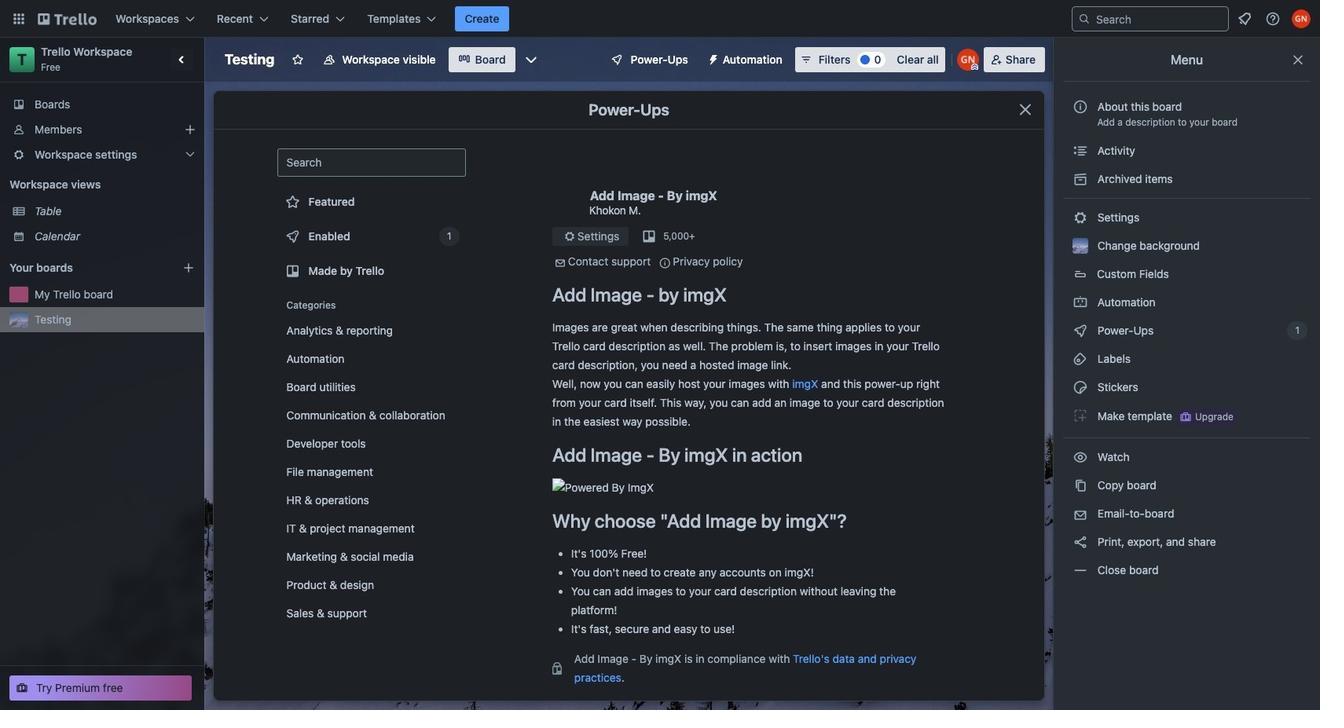 Task type: locate. For each thing, give the bounding box(es) containing it.
customize views image
[[523, 52, 539, 68]]

generic name (genericname34) image
[[1293, 9, 1312, 28], [958, 49, 980, 71]]

1 horizontal spatial generic name (genericname34) image
[[1293, 9, 1312, 28]]

this member is an admin of this board. image
[[972, 64, 979, 71]]

0 horizontal spatial generic name (genericname34) image
[[958, 49, 980, 71]]

your boards with 2 items element
[[9, 259, 159, 278]]

sm image
[[701, 47, 723, 69], [1073, 171, 1089, 187], [1073, 210, 1089, 226], [553, 256, 568, 271], [1073, 295, 1089, 311], [1073, 323, 1089, 339], [1073, 380, 1089, 395], [1073, 408, 1089, 424], [1073, 450, 1089, 465], [1073, 563, 1089, 579]]

Board name text field
[[217, 47, 283, 72]]

0 vertical spatial generic name (genericname34) image
[[1293, 9, 1312, 28]]

Search field
[[1091, 8, 1229, 30]]

back to home image
[[38, 6, 97, 31]]

powered by imgx image
[[553, 479, 654, 498]]

1 vertical spatial generic name (genericname34) image
[[958, 49, 980, 71]]

sm image
[[1073, 143, 1089, 159], [562, 229, 578, 245], [658, 256, 673, 271], [1073, 351, 1089, 367], [1073, 478, 1089, 494], [1073, 535, 1089, 550]]



Task type: describe. For each thing, give the bounding box(es) containing it.
star or unstar board image
[[292, 53, 305, 66]]

add board image
[[182, 262, 195, 274]]

0 notifications image
[[1236, 9, 1255, 28]]

open information menu image
[[1266, 11, 1282, 27]]

primary element
[[0, 0, 1321, 38]]

workspace navigation collapse icon image
[[171, 49, 193, 71]]

search image
[[1079, 13, 1091, 25]]

Search text field
[[277, 149, 466, 177]]

generic name (genericname34) image inside primary element
[[1293, 9, 1312, 28]]



Task type: vqa. For each thing, say whether or not it's contained in the screenshot.
This member is an admin of this board. icon
yes



